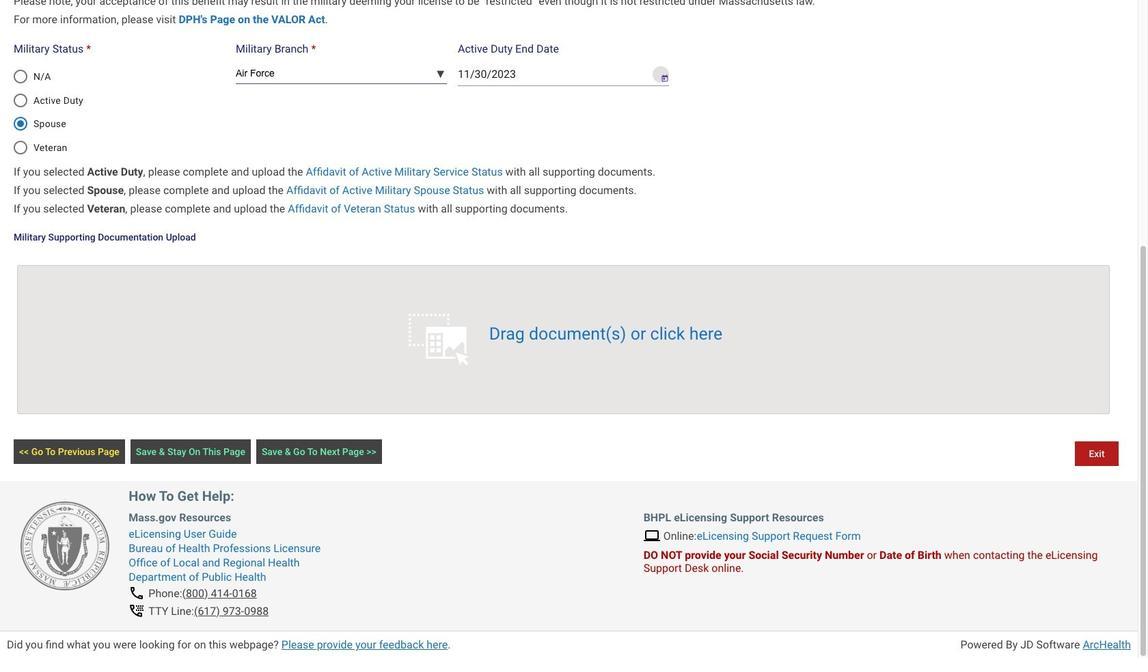 Task type: describe. For each thing, give the bounding box(es) containing it.
massachusetts state seal image
[[21, 502, 109, 591]]



Task type: locate. For each thing, give the bounding box(es) containing it.
option group
[[6, 60, 232, 164]]

None field
[[458, 62, 650, 86]]



Task type: vqa. For each thing, say whether or not it's contained in the screenshot.
rightmost no color image
no



